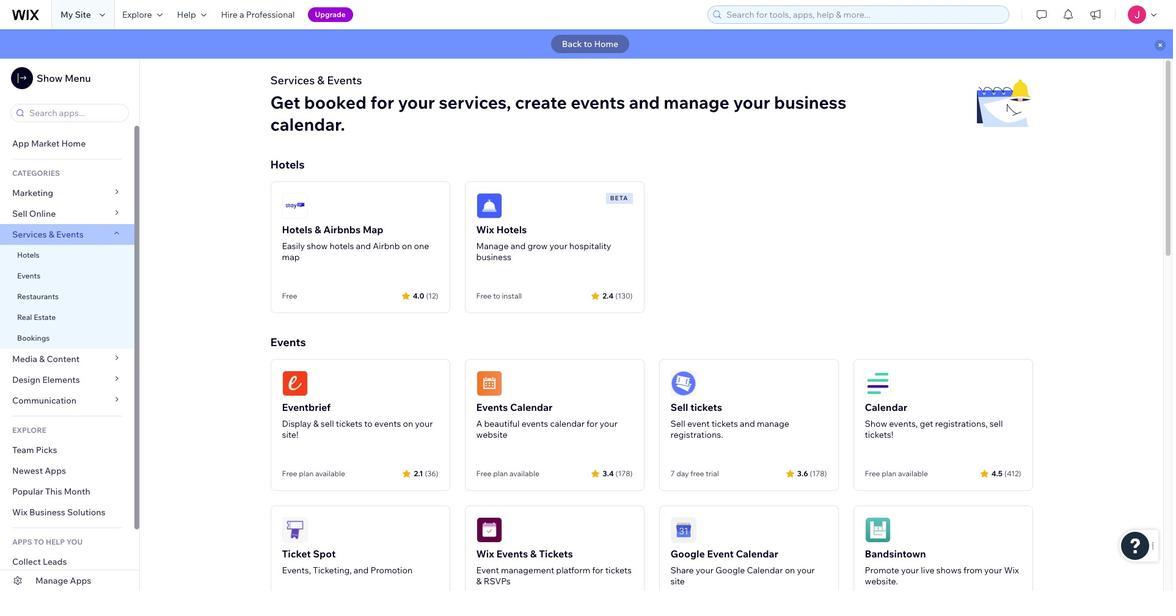 Task type: vqa. For each thing, say whether or not it's contained in the screenshot.


Task type: locate. For each thing, give the bounding box(es) containing it.
1 vertical spatial manage
[[757, 419, 790, 430]]

1 vertical spatial google
[[716, 566, 745, 577]]

1 (178) from the left
[[616, 469, 633, 478]]

available down events,
[[899, 470, 929, 479]]

0 horizontal spatial available
[[315, 470, 345, 479]]

1 horizontal spatial (178)
[[811, 469, 828, 478]]

1 horizontal spatial plan
[[494, 470, 508, 479]]

sell for tickets
[[671, 402, 689, 414]]

Search apps... field
[[26, 105, 125, 122]]

2 vertical spatial on
[[785, 566, 796, 577]]

to
[[584, 39, 593, 50], [494, 292, 501, 301], [365, 419, 373, 430]]

0 horizontal spatial show
[[37, 72, 63, 84]]

0 horizontal spatial business
[[477, 252, 512, 263]]

manage down leads
[[35, 576, 68, 587]]

airbnb
[[373, 241, 400, 252]]

1 free plan available from the left
[[282, 470, 345, 479]]

popular
[[12, 487, 43, 498]]

0 horizontal spatial event
[[477, 566, 499, 577]]

(412)
[[1005, 469, 1022, 478]]

manage
[[477, 241, 509, 252], [35, 576, 68, 587]]

2.1 (36)
[[414, 469, 439, 478]]

wix for business
[[12, 507, 27, 518]]

manage apps link
[[0, 571, 139, 592]]

for right the platform
[[593, 566, 604, 577]]

0 vertical spatial on
[[402, 241, 412, 252]]

(178) for calendar
[[616, 469, 633, 478]]

get
[[920, 419, 934, 430]]

& up show at top left
[[315, 224, 321, 236]]

available down eventbrief display & sell tickets to events on your site!
[[315, 470, 345, 479]]

wix down wix events & tickets logo
[[477, 548, 495, 561]]

0 horizontal spatial apps
[[45, 466, 66, 477]]

1 vertical spatial to
[[494, 292, 501, 301]]

manage inside "services & events get booked for your services, create events and manage your business calendar."
[[664, 92, 730, 113]]

0 vertical spatial services
[[271, 73, 315, 87]]

free plan available down tickets!
[[865, 470, 929, 479]]

0 vertical spatial to
[[584, 39, 593, 50]]

for right booked
[[371, 92, 394, 113]]

hotels up easily
[[282, 224, 313, 236]]

management
[[501, 566, 555, 577]]

2 horizontal spatial events
[[571, 92, 626, 113]]

1 vertical spatial services
[[12, 229, 47, 240]]

on inside 'hotels & airbnbs map easily show hotels and airbnb on one map'
[[402, 241, 412, 252]]

(178) right the 3.6
[[811, 469, 828, 478]]

and inside sell tickets sell event tickets and manage registrations.
[[740, 419, 756, 430]]

1 vertical spatial apps
[[70, 576, 91, 587]]

services down the sell online
[[12, 229, 47, 240]]

google right the "share"
[[716, 566, 745, 577]]

free down site!
[[282, 470, 297, 479]]

team
[[12, 445, 34, 456]]

1 horizontal spatial services
[[271, 73, 315, 87]]

a
[[240, 9, 244, 20]]

your inside the wix hotels manage and grow your hospitality business
[[550, 241, 568, 252]]

sell left online
[[12, 208, 27, 220]]

& left rsvps
[[477, 577, 482, 588]]

wix events & tickets event management platform for tickets & rsvps
[[477, 548, 632, 588]]

sell inside calendar show events, get registrations, sell tickets!
[[990, 419, 1004, 430]]

plan
[[299, 470, 314, 479], [494, 470, 508, 479], [882, 470, 897, 479]]

month
[[64, 487, 90, 498]]

one
[[414, 241, 429, 252]]

0 horizontal spatial manage
[[664, 92, 730, 113]]

app market home
[[12, 138, 86, 149]]

1 sell from the left
[[321, 419, 334, 430]]

1 horizontal spatial available
[[510, 470, 540, 479]]

home inside 'button'
[[595, 39, 619, 50]]

0 horizontal spatial home
[[61, 138, 86, 149]]

home
[[595, 39, 619, 50], [61, 138, 86, 149]]

wix inside the wix events & tickets event management platform for tickets & rsvps
[[477, 548, 495, 561]]

booked
[[304, 92, 367, 113]]

& up booked
[[317, 73, 325, 87]]

1 horizontal spatial event
[[708, 548, 734, 561]]

sell inside sidebar element
[[12, 208, 27, 220]]

2 free plan available from the left
[[477, 470, 540, 479]]

tickets!
[[865, 430, 894, 441]]

1 vertical spatial show
[[865, 419, 888, 430]]

business
[[29, 507, 65, 518]]

0 horizontal spatial manage
[[35, 576, 68, 587]]

platform
[[557, 566, 591, 577]]

on inside eventbrief display & sell tickets to events on your site!
[[403, 419, 413, 430]]

wix right "from"
[[1005, 566, 1020, 577]]

events inside events calendar a beautiful events calendar for your website
[[522, 419, 549, 430]]

hotels inside sidebar element
[[17, 251, 40, 260]]

3 available from the left
[[899, 470, 929, 479]]

popular this month
[[12, 487, 90, 498]]

for right calendar
[[587, 419, 598, 430]]

7 day free trial
[[671, 470, 719, 479]]

& inside eventbrief display & sell tickets to events on your site!
[[313, 419, 319, 430]]

2 plan from the left
[[494, 470, 508, 479]]

1 horizontal spatial manage
[[757, 419, 790, 430]]

1 vertical spatial on
[[403, 419, 413, 430]]

show left events,
[[865, 419, 888, 430]]

1 available from the left
[[315, 470, 345, 479]]

& right media at the bottom left of page
[[39, 354, 45, 365]]

sell left event
[[671, 419, 686, 430]]

services for services & events
[[12, 229, 47, 240]]

& up 'management'
[[531, 548, 537, 561]]

calendar logo image
[[865, 371, 891, 397]]

home right back
[[595, 39, 619, 50]]

wix down popular
[[12, 507, 27, 518]]

1 vertical spatial sell
[[671, 402, 689, 414]]

3 free plan available from the left
[[865, 470, 929, 479]]

plan down tickets!
[[882, 470, 897, 479]]

tickets right event
[[712, 419, 739, 430]]

sell online
[[12, 208, 56, 220]]

3 plan from the left
[[882, 470, 897, 479]]

& down eventbrief
[[313, 419, 319, 430]]

event
[[708, 548, 734, 561], [477, 566, 499, 577]]

0 vertical spatial event
[[708, 548, 734, 561]]

ticket
[[282, 548, 311, 561]]

to inside 'button'
[[584, 39, 593, 50]]

hotels down services & events at the left top of the page
[[17, 251, 40, 260]]

0 horizontal spatial plan
[[299, 470, 314, 479]]

0 vertical spatial manage
[[664, 92, 730, 113]]

google up the "share"
[[671, 548, 705, 561]]

plan down website
[[494, 470, 508, 479]]

home right market
[[61, 138, 86, 149]]

0 vertical spatial sell
[[12, 208, 27, 220]]

my site
[[61, 9, 91, 20]]

Search for tools, apps, help & more... field
[[723, 6, 1006, 23]]

1 horizontal spatial business
[[775, 92, 847, 113]]

events up beautiful
[[477, 402, 508, 414]]

install
[[502, 292, 522, 301]]

1 horizontal spatial home
[[595, 39, 619, 50]]

show left menu at left
[[37, 72, 63, 84]]

sell down eventbrief
[[321, 419, 334, 430]]

sell right registrations,
[[990, 419, 1004, 430]]

services up get
[[271, 73, 315, 87]]

available
[[315, 470, 345, 479], [510, 470, 540, 479], [899, 470, 929, 479]]

back to home
[[562, 39, 619, 50]]

0 horizontal spatial sell
[[321, 419, 334, 430]]

services,
[[439, 92, 512, 113]]

1 horizontal spatial apps
[[70, 576, 91, 587]]

and inside "services & events get booked for your services, create events and manage your business calendar."
[[629, 92, 660, 113]]

events up restaurants
[[17, 271, 41, 281]]

events inside events calendar a beautiful events calendar for your website
[[477, 402, 508, 414]]

on inside google event calendar share your google calendar on your site
[[785, 566, 796, 577]]

sell
[[321, 419, 334, 430], [990, 419, 1004, 430]]

wix inside sidebar element
[[12, 507, 27, 518]]

free plan available down site!
[[282, 470, 345, 479]]

services inside "services & events get booked for your services, create events and manage your business calendar."
[[271, 73, 315, 87]]

0 vertical spatial for
[[371, 92, 394, 113]]

2 horizontal spatial free plan available
[[865, 470, 929, 479]]

1 vertical spatial manage
[[35, 576, 68, 587]]

1 horizontal spatial to
[[494, 292, 501, 301]]

available down beautiful
[[510, 470, 540, 479]]

0 vertical spatial google
[[671, 548, 705, 561]]

sell
[[12, 208, 27, 220], [671, 402, 689, 414], [671, 419, 686, 430]]

2 sell from the left
[[990, 419, 1004, 430]]

0 vertical spatial business
[[775, 92, 847, 113]]

team picks link
[[0, 440, 135, 461]]

apps
[[12, 538, 32, 547]]

(178)
[[616, 469, 633, 478], [811, 469, 828, 478]]

& down online
[[49, 229, 54, 240]]

4.0 (12)
[[413, 291, 439, 301]]

hospitality
[[570, 241, 612, 252]]

upgrade button
[[308, 7, 353, 22]]

professional
[[246, 9, 295, 20]]

0 vertical spatial apps
[[45, 466, 66, 477]]

plan for display
[[299, 470, 314, 479]]

2 vertical spatial for
[[593, 566, 604, 577]]

2 available from the left
[[510, 470, 540, 479]]

1 vertical spatial for
[[587, 419, 598, 430]]

2 horizontal spatial available
[[899, 470, 929, 479]]

and inside 'hotels & airbnbs map easily show hotels and airbnb on one map'
[[356, 241, 371, 252]]

leads
[[43, 557, 67, 568]]

free for eventbrief
[[282, 470, 297, 479]]

events inside "services & events get booked for your services, create events and manage your business calendar."
[[571, 92, 626, 113]]

0 vertical spatial home
[[595, 39, 619, 50]]

sell tickets logo image
[[671, 371, 697, 397]]

airbnbs
[[324, 224, 361, 236]]

to inside eventbrief display & sell tickets to events on your site!
[[365, 419, 373, 430]]

and
[[629, 92, 660, 113], [356, 241, 371, 252], [511, 241, 526, 252], [740, 419, 756, 430], [354, 566, 369, 577]]

0 horizontal spatial services
[[12, 229, 47, 240]]

available for display
[[315, 470, 345, 479]]

2 (178) from the left
[[811, 469, 828, 478]]

eventbrief
[[282, 402, 331, 414]]

calendar
[[510, 402, 553, 414], [865, 402, 908, 414], [736, 548, 779, 561], [747, 566, 784, 577]]

(130)
[[616, 291, 633, 301]]

events
[[327, 73, 362, 87], [56, 229, 84, 240], [17, 271, 41, 281], [271, 336, 306, 350], [477, 402, 508, 414], [497, 548, 528, 561]]

0 horizontal spatial free plan available
[[282, 470, 345, 479]]

help
[[177, 9, 196, 20]]

map
[[363, 224, 384, 236]]

for inside "services & events get booked for your services, create events and manage your business calendar."
[[371, 92, 394, 113]]

manage down wix hotels logo
[[477, 241, 509, 252]]

media
[[12, 354, 37, 365]]

&
[[317, 73, 325, 87], [315, 224, 321, 236], [49, 229, 54, 240], [39, 354, 45, 365], [313, 419, 319, 430], [531, 548, 537, 561], [477, 577, 482, 588]]

business inside the wix hotels manage and grow your hospitality business
[[477, 252, 512, 263]]

home for back to home
[[595, 39, 619, 50]]

2 horizontal spatial to
[[584, 39, 593, 50]]

beautiful
[[485, 419, 520, 430]]

sidebar element
[[0, 59, 140, 592]]

3.6
[[798, 469, 809, 478]]

calendar show events, get registrations, sell tickets!
[[865, 402, 1004, 441]]

home inside sidebar element
[[61, 138, 86, 149]]

wix down wix hotels logo
[[477, 224, 495, 236]]

1 plan from the left
[[299, 470, 314, 479]]

services & events
[[12, 229, 84, 240]]

free
[[282, 292, 297, 301], [477, 292, 492, 301], [282, 470, 297, 479], [477, 470, 492, 479], [865, 470, 881, 479]]

1 vertical spatial business
[[477, 252, 512, 263]]

show inside button
[[37, 72, 63, 84]]

apps to help you
[[12, 538, 83, 547]]

2 horizontal spatial plan
[[882, 470, 897, 479]]

sell down the sell tickets logo
[[671, 402, 689, 414]]

1 vertical spatial event
[[477, 566, 499, 577]]

1 horizontal spatial events
[[522, 419, 549, 430]]

free plan available down website
[[477, 470, 540, 479]]

back to home alert
[[0, 29, 1174, 59]]

free plan available for calendar
[[477, 470, 540, 479]]

0 horizontal spatial events
[[375, 419, 401, 430]]

wix inside the wix hotels manage and grow your hospitality business
[[477, 224, 495, 236]]

tickets right the platform
[[606, 566, 632, 577]]

plan down display
[[299, 470, 314, 479]]

to for free
[[494, 292, 501, 301]]

tickets inside the wix events & tickets event management platform for tickets & rsvps
[[606, 566, 632, 577]]

2 vertical spatial to
[[365, 419, 373, 430]]

events link
[[0, 266, 135, 287]]

restaurants link
[[0, 287, 135, 308]]

calendar inside calendar show events, get registrations, sell tickets!
[[865, 402, 908, 414]]

services inside services & events link
[[12, 229, 47, 240]]

services & events get booked for your services, create events and manage your business calendar.
[[271, 73, 847, 135]]

0 horizontal spatial (178)
[[616, 469, 633, 478]]

free down website
[[477, 470, 492, 479]]

you
[[66, 538, 83, 547]]

upgrade
[[315, 10, 346, 19]]

free down 'map'
[[282, 292, 297, 301]]

content
[[47, 354, 80, 365]]

events up 'management'
[[497, 548, 528, 561]]

1 horizontal spatial show
[[865, 419, 888, 430]]

(178) for tickets
[[811, 469, 828, 478]]

0 vertical spatial show
[[37, 72, 63, 84]]

bandsintown
[[865, 548, 927, 561]]

tickets right display
[[336, 419, 363, 430]]

events up booked
[[327, 73, 362, 87]]

apps down collect leads link
[[70, 576, 91, 587]]

3.6 (178)
[[798, 469, 828, 478]]

1 horizontal spatial sell
[[990, 419, 1004, 430]]

0 vertical spatial manage
[[477, 241, 509, 252]]

1 horizontal spatial manage
[[477, 241, 509, 252]]

1 horizontal spatial free plan available
[[477, 470, 540, 479]]

live
[[922, 566, 935, 577]]

this
[[45, 487, 62, 498]]

map
[[282, 252, 300, 263]]

market
[[31, 138, 60, 149]]

1 vertical spatial home
[[61, 138, 86, 149]]

free down tickets!
[[865, 470, 881, 479]]

your inside eventbrief display & sell tickets to events on your site!
[[415, 419, 433, 430]]

(178) right 3.4
[[616, 469, 633, 478]]

for
[[371, 92, 394, 113], [587, 419, 598, 430], [593, 566, 604, 577]]

sell online link
[[0, 204, 135, 224]]

free plan available for display
[[282, 470, 345, 479]]

hotels down wix hotels logo
[[497, 224, 527, 236]]

create
[[515, 92, 567, 113]]

apps up the this
[[45, 466, 66, 477]]

0 horizontal spatial to
[[365, 419, 373, 430]]



Task type: describe. For each thing, give the bounding box(es) containing it.
grow
[[528, 241, 548, 252]]

tickets
[[539, 548, 573, 561]]

on for google
[[785, 566, 796, 577]]

team picks
[[12, 445, 57, 456]]

1 horizontal spatial google
[[716, 566, 745, 577]]

hotels link
[[0, 245, 135, 266]]

calendar
[[551, 419, 585, 430]]

show inside calendar show events, get registrations, sell tickets!
[[865, 419, 888, 430]]

event inside google event calendar share your google calendar on your site
[[708, 548, 734, 561]]

collect
[[12, 557, 41, 568]]

hotels & airbnbs map easily show hotels and airbnb on one map
[[282, 224, 429, 263]]

tickets up event
[[691, 402, 723, 414]]

manage inside the wix hotels manage and grow your hospitality business
[[477, 241, 509, 252]]

free for calendar
[[865, 470, 881, 479]]

eventbrief logo image
[[282, 371, 308, 397]]

events inside the wix events & tickets event management platform for tickets & rsvps
[[497, 548, 528, 561]]

website.
[[865, 577, 899, 588]]

bandsintown logo image
[[865, 518, 891, 544]]

registrations,
[[936, 419, 988, 430]]

explore
[[12, 426, 46, 435]]

home for app market home
[[61, 138, 86, 149]]

free for events
[[477, 470, 492, 479]]

calendar inside events calendar a beautiful events calendar for your website
[[510, 402, 553, 414]]

manage apps
[[35, 576, 91, 587]]

communication link
[[0, 391, 135, 411]]

popular this month link
[[0, 482, 135, 503]]

wix for hotels
[[477, 224, 495, 236]]

apps for newest apps
[[45, 466, 66, 477]]

for inside events calendar a beautiful events calendar for your website
[[587, 419, 598, 430]]

wix business solutions link
[[0, 503, 135, 523]]

wix hotels logo image
[[477, 193, 502, 219]]

newest apps
[[12, 466, 66, 477]]

ticket spot events, ticketing, and promotion
[[282, 548, 413, 577]]

solutions
[[67, 507, 106, 518]]

tickets inside eventbrief display & sell tickets to events on your site!
[[336, 419, 363, 430]]

(12)
[[426, 291, 439, 301]]

day
[[677, 470, 689, 479]]

hotels inside the wix hotels manage and grow your hospitality business
[[497, 224, 527, 236]]

free
[[691, 470, 705, 479]]

2.1
[[414, 469, 423, 478]]

business inside "services & events get booked for your services, create events and manage your business calendar."
[[775, 92, 847, 113]]

real estate
[[17, 313, 56, 322]]

help button
[[170, 0, 214, 29]]

real estate link
[[0, 308, 135, 328]]

for inside the wix events & tickets event management platform for tickets & rsvps
[[593, 566, 604, 577]]

available for show
[[899, 470, 929, 479]]

free to install
[[477, 292, 522, 301]]

app market home link
[[0, 133, 135, 154]]

4.0
[[413, 291, 425, 301]]

2.4
[[603, 291, 614, 301]]

registrations.
[[671, 430, 724, 441]]

events up 'eventbrief logo'
[[271, 336, 306, 350]]

website
[[477, 430, 508, 441]]

services for services & events get booked for your services, create events and manage your business calendar.
[[271, 73, 315, 87]]

elements
[[42, 375, 80, 386]]

sell inside eventbrief display & sell tickets to events on your site!
[[321, 419, 334, 430]]

& inside "services & events get booked for your services, create events and manage your business calendar."
[[317, 73, 325, 87]]

rsvps
[[484, 577, 511, 588]]

media & content
[[12, 354, 80, 365]]

picks
[[36, 445, 57, 456]]

plan for calendar
[[494, 470, 508, 479]]

marketing
[[12, 188, 53, 199]]

apps for manage apps
[[70, 576, 91, 587]]

hire
[[221, 9, 238, 20]]

on for eventbrief
[[403, 419, 413, 430]]

wix for events
[[477, 548, 495, 561]]

events,
[[890, 419, 919, 430]]

hotels inside 'hotels & airbnbs map easily show hotels and airbnb on one map'
[[282, 224, 313, 236]]

media & content link
[[0, 349, 135, 370]]

estate
[[34, 313, 56, 322]]

& inside 'hotels & airbnbs map easily show hotels and airbnb on one map'
[[315, 224, 321, 236]]

manage inside sell tickets sell event tickets and manage registrations.
[[757, 419, 790, 430]]

sell tickets sell event tickets and manage registrations.
[[671, 402, 790, 441]]

collect leads
[[12, 557, 67, 568]]

4.5 (412)
[[992, 469, 1022, 478]]

app
[[12, 138, 29, 149]]

shows
[[937, 566, 962, 577]]

2 vertical spatial sell
[[671, 419, 686, 430]]

from
[[964, 566, 983, 577]]

bandsintown promote your live shows from your wix website.
[[865, 548, 1020, 588]]

google event calendar logo image
[[671, 518, 697, 544]]

eventbrief display & sell tickets to events on your site!
[[282, 402, 433, 441]]

hire a professional link
[[214, 0, 302, 29]]

events inside "services & events get booked for your services, create events and manage your business calendar."
[[327, 73, 362, 87]]

event inside the wix events & tickets event management platform for tickets & rsvps
[[477, 566, 499, 577]]

0 horizontal spatial google
[[671, 548, 705, 561]]

events calendar a beautiful events calendar for your website
[[477, 402, 618, 441]]

free plan available for show
[[865, 470, 929, 479]]

wix events & tickets logo image
[[477, 518, 502, 544]]

get
[[271, 92, 300, 113]]

collect leads link
[[0, 552, 135, 573]]

hotels & airbnbs map logo image
[[282, 193, 308, 219]]

trial
[[706, 470, 719, 479]]

events,
[[282, 566, 311, 577]]

event
[[688, 419, 710, 430]]

site!
[[282, 430, 299, 441]]

newest apps link
[[0, 461, 135, 482]]

explore
[[122, 9, 152, 20]]

site
[[75, 9, 91, 20]]

promote
[[865, 566, 900, 577]]

show menu
[[37, 72, 91, 84]]

& inside "link"
[[39, 354, 45, 365]]

wix inside bandsintown promote your live shows from your wix website.
[[1005, 566, 1020, 577]]

design elements link
[[0, 370, 135, 391]]

site
[[671, 577, 685, 588]]

google event calendar share your google calendar on your site
[[671, 548, 815, 588]]

manage inside manage apps link
[[35, 576, 68, 587]]

easily
[[282, 241, 305, 252]]

hire a professional
[[221, 9, 295, 20]]

services & events link
[[0, 224, 135, 245]]

ticket spot logo image
[[282, 518, 308, 544]]

2.4 (130)
[[603, 291, 633, 301]]

restaurants
[[17, 292, 59, 301]]

bookings link
[[0, 328, 135, 349]]

4.5
[[992, 469, 1003, 478]]

spot
[[313, 548, 336, 561]]

events down sell online link
[[56, 229, 84, 240]]

and inside the wix hotels manage and grow your hospitality business
[[511, 241, 526, 252]]

events inside eventbrief display & sell tickets to events on your site!
[[375, 419, 401, 430]]

design
[[12, 375, 40, 386]]

share
[[671, 566, 694, 577]]

free left install at the left
[[477, 292, 492, 301]]

available for calendar
[[510, 470, 540, 479]]

hotels
[[330, 241, 354, 252]]

categories
[[12, 169, 60, 178]]

marketing link
[[0, 183, 135, 204]]

your inside events calendar a beautiful events calendar for your website
[[600, 419, 618, 430]]

hotels up hotels & airbnbs map logo
[[271, 158, 305, 172]]

calendar.
[[271, 114, 345, 135]]

to for back
[[584, 39, 593, 50]]

events calendar logo image
[[477, 371, 502, 397]]

sell for online
[[12, 208, 27, 220]]

beta
[[611, 194, 629, 202]]

plan for show
[[882, 470, 897, 479]]

and inside ticket spot events, ticketing, and promotion
[[354, 566, 369, 577]]

real
[[17, 313, 32, 322]]



